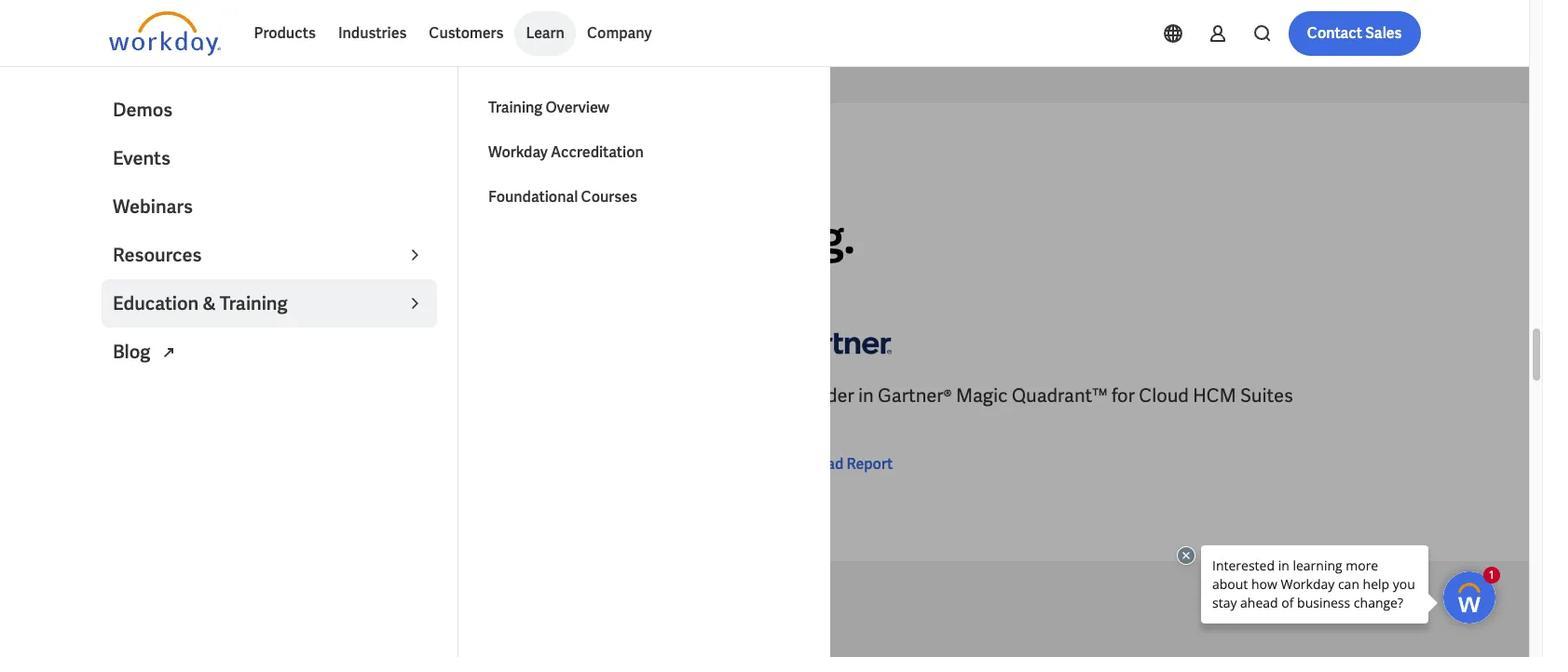 Task type: describe. For each thing, give the bounding box(es) containing it.
workday accreditation link
[[477, 130, 813, 175]]

learn
[[526, 23, 565, 43]]

leader
[[149, 209, 276, 267]]

events link
[[102, 134, 437, 183]]

contact sales link
[[1288, 11, 1421, 56]]

analysts
[[150, 164, 216, 181]]

3 for from the left
[[1112, 384, 1135, 409]]

company
[[587, 23, 652, 43]]

planning.
[[667, 209, 855, 267]]

magic inside a leader in 2023 gartner® magic quadrant™ for cloud erp for service- centric enterprises
[[329, 384, 381, 409]]

foundational courses
[[488, 187, 637, 207]]

products
[[254, 23, 316, 43]]

a leader in 2023 gartner® magic quadrant™ for cloud erp for service- centric enterprises
[[109, 384, 700, 435]]

courses
[[581, 187, 637, 207]]

a for a leader in 2023 gartner® magic quadrant™ for cloud erp for service- centric enterprises
[[109, 384, 121, 409]]

events
[[113, 146, 170, 171]]

workday accreditation
[[488, 143, 644, 162]]

contact sales
[[1307, 23, 1402, 43]]

sales
[[1365, 23, 1402, 43]]

in for 2023
[[187, 384, 203, 409]]

customers
[[429, 23, 504, 43]]

overview
[[546, 98, 610, 117]]

resources
[[113, 243, 202, 267]]

read
[[809, 455, 844, 475]]

finance,
[[331, 209, 492, 267]]

1 for from the left
[[485, 384, 508, 409]]

workday
[[488, 143, 548, 162]]

cloud inside a leader in 2023 gartner® magic quadrant™ for cloud erp for service- centric enterprises
[[512, 384, 562, 409]]

what
[[109, 164, 147, 181]]

2 gartner® from the left
[[878, 384, 952, 409]]

report
[[846, 455, 893, 475]]

a for a leader in finance, hr, and planning.
[[109, 209, 140, 267]]

in for finance,
[[285, 209, 323, 267]]

learn button
[[515, 11, 576, 56]]

industries
[[338, 23, 407, 43]]

a leader in gartner® magic quadrant™ for cloud hcm suites
[[779, 384, 1293, 409]]

education
[[113, 292, 199, 316]]

education & training button
[[102, 280, 437, 328]]

leader for a leader in 2023 gartner® magic quadrant™ for cloud erp for service- centric enterprises
[[125, 384, 183, 409]]

&
[[202, 292, 216, 316]]

service-
[[631, 384, 700, 409]]

and
[[581, 209, 658, 267]]

training overview link
[[477, 86, 813, 130]]

industries button
[[327, 11, 418, 56]]



Task type: vqa. For each thing, say whether or not it's contained in the screenshot.
second Cloud
yes



Task type: locate. For each thing, give the bounding box(es) containing it.
in up the report
[[858, 384, 874, 409]]

leader inside a leader in 2023 gartner® magic quadrant™ for cloud erp for service- centric enterprises
[[125, 384, 183, 409]]

read report link
[[779, 454, 893, 477]]

2 for from the left
[[604, 384, 628, 409]]

training overview
[[488, 98, 610, 117]]

webinars link
[[102, 183, 437, 231]]

2 magic from the left
[[956, 384, 1008, 409]]

hcm
[[1193, 384, 1236, 409]]

1 horizontal spatial magic
[[956, 384, 1008, 409]]

0 horizontal spatial leader
[[125, 384, 183, 409]]

in inside a leader in 2023 gartner® magic quadrant™ for cloud erp for service- centric enterprises
[[187, 384, 203, 409]]

1 horizontal spatial for
[[604, 384, 628, 409]]

0 horizontal spatial for
[[485, 384, 508, 409]]

a for a leader in gartner® magic quadrant™ for cloud hcm suites
[[779, 384, 792, 409]]

leader up 'centric'
[[125, 384, 183, 409]]

0 horizontal spatial training
[[220, 292, 288, 316]]

for left 'erp'
[[485, 384, 508, 409]]

leader
[[125, 384, 183, 409], [796, 384, 854, 409]]

in
[[285, 209, 323, 267], [187, 384, 203, 409], [858, 384, 874, 409]]

0 horizontal spatial quadrant™
[[385, 384, 481, 409]]

opens in a new tab image
[[158, 342, 180, 365]]

leader up read
[[796, 384, 854, 409]]

leader for a leader in gartner® magic quadrant™ for cloud hcm suites
[[796, 384, 854, 409]]

gartner image for 2023
[[109, 316, 220, 368]]

erp
[[566, 384, 600, 409]]

2 horizontal spatial for
[[1112, 384, 1135, 409]]

in for gartner®
[[858, 384, 874, 409]]

2 horizontal spatial in
[[858, 384, 874, 409]]

0 horizontal spatial magic
[[329, 384, 381, 409]]

1 quadrant™ from the left
[[385, 384, 481, 409]]

0 horizontal spatial gartner®
[[251, 384, 325, 409]]

0 horizontal spatial in
[[187, 384, 203, 409]]

in up education & training dropdown button
[[285, 209, 323, 267]]

read report
[[809, 455, 893, 475]]

resources button
[[102, 231, 437, 280]]

1 horizontal spatial gartner®
[[878, 384, 952, 409]]

products button
[[243, 11, 327, 56]]

a down what
[[109, 209, 140, 267]]

training
[[488, 98, 543, 117], [220, 292, 288, 316]]

1 horizontal spatial leader
[[796, 384, 854, 409]]

gartner® down blog link at the left of the page
[[251, 384, 325, 409]]

say
[[218, 164, 242, 181]]

training right & in the top left of the page
[[220, 292, 288, 316]]

demos link
[[102, 86, 437, 134]]

cloud
[[512, 384, 562, 409], [1139, 384, 1189, 409]]

gartner®
[[251, 384, 325, 409], [878, 384, 952, 409]]

blog link
[[102, 328, 437, 376]]

2 leader from the left
[[796, 384, 854, 409]]

1 vertical spatial training
[[220, 292, 288, 316]]

gartner® up the report
[[878, 384, 952, 409]]

demos
[[113, 98, 173, 122]]

hr,
[[501, 209, 573, 267]]

foundational
[[488, 187, 578, 207]]

2 cloud from the left
[[1139, 384, 1189, 409]]

in left 2023
[[187, 384, 203, 409]]

2 gartner image from the left
[[779, 316, 891, 368]]

2 quadrant™ from the left
[[1012, 384, 1108, 409]]

gartner image
[[109, 316, 220, 368], [779, 316, 891, 368]]

cloud left 'erp'
[[512, 384, 562, 409]]

1 gartner image from the left
[[109, 316, 220, 368]]

for left hcm
[[1112, 384, 1135, 409]]

1 horizontal spatial training
[[488, 98, 543, 117]]

blog
[[113, 340, 154, 364]]

company button
[[576, 11, 663, 56]]

for
[[485, 384, 508, 409], [604, 384, 628, 409], [1112, 384, 1135, 409]]

cloud left hcm
[[1139, 384, 1189, 409]]

for right 'erp'
[[604, 384, 628, 409]]

go to the homepage image
[[109, 11, 220, 56]]

1 cloud from the left
[[512, 384, 562, 409]]

a up 'centric'
[[109, 384, 121, 409]]

1 gartner® from the left
[[251, 384, 325, 409]]

training up workday at left
[[488, 98, 543, 117]]

a up read report link
[[779, 384, 792, 409]]

centric
[[109, 410, 171, 435]]

0 horizontal spatial gartner image
[[109, 316, 220, 368]]

gartner image for gartner®
[[779, 316, 891, 368]]

quadrant™ inside a leader in 2023 gartner® magic quadrant™ for cloud erp for service- centric enterprises
[[385, 384, 481, 409]]

education & training
[[113, 292, 288, 316]]

a inside a leader in 2023 gartner® magic quadrant™ for cloud erp for service- centric enterprises
[[109, 384, 121, 409]]

1 leader from the left
[[125, 384, 183, 409]]

contact
[[1307, 23, 1362, 43]]

1 horizontal spatial gartner image
[[779, 316, 891, 368]]

1 horizontal spatial cloud
[[1139, 384, 1189, 409]]

training inside dropdown button
[[220, 292, 288, 316]]

webinars
[[113, 195, 193, 219]]

gartner® inside a leader in 2023 gartner® magic quadrant™ for cloud erp for service- centric enterprises
[[251, 384, 325, 409]]

quadrant™
[[385, 384, 481, 409], [1012, 384, 1108, 409]]

0 vertical spatial training
[[488, 98, 543, 117]]

enterprises
[[175, 410, 271, 435]]

a
[[109, 209, 140, 267], [109, 384, 121, 409], [779, 384, 792, 409]]

a leader in finance, hr, and planning.
[[109, 209, 855, 267]]

accreditation
[[551, 143, 644, 162]]

suites
[[1240, 384, 1293, 409]]

1 magic from the left
[[329, 384, 381, 409]]

what analysts say
[[109, 164, 242, 181]]

2023
[[207, 384, 247, 409]]

0 horizontal spatial cloud
[[512, 384, 562, 409]]

foundational courses link
[[477, 175, 813, 220]]

1 horizontal spatial quadrant™
[[1012, 384, 1108, 409]]

magic
[[329, 384, 381, 409], [956, 384, 1008, 409]]

1 horizontal spatial in
[[285, 209, 323, 267]]

customers button
[[418, 11, 515, 56]]



